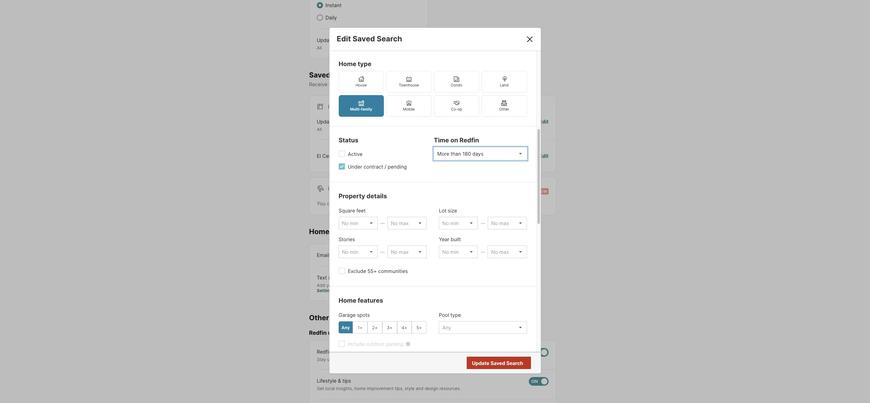 Task type: locate. For each thing, give the bounding box(es) containing it.
all up el
[[317, 127, 322, 132]]

1 vertical spatial your
[[327, 283, 336, 288]]

and right tools
[[385, 357, 392, 363]]

el cerrito test 1
[[317, 153, 354, 159]]

sell
[[442, 357, 449, 363]]

home
[[339, 60, 357, 68], [309, 228, 330, 236], [339, 297, 357, 305]]

and right home,
[[468, 357, 475, 363]]

a
[[450, 357, 453, 363]]

edit
[[337, 34, 351, 43], [540, 119, 549, 125], [540, 153, 549, 159]]

1 vertical spatial option group
[[339, 322, 427, 334]]

2 types from the top
[[336, 119, 349, 125]]

option group containing any
[[339, 322, 427, 334]]

searches down the details
[[369, 201, 391, 207]]

2 vertical spatial edit
[[540, 153, 549, 159]]

2+ radio
[[368, 322, 383, 334]]

1 vertical spatial update
[[317, 119, 334, 125]]

on right the always
[[415, 252, 420, 258]]

feet
[[357, 208, 366, 214]]

1 update types all from the top
[[317, 37, 349, 50]]

searches down home type
[[332, 71, 365, 79]]

2 vertical spatial update
[[472, 361, 490, 367]]

0 vertical spatial update
[[317, 37, 334, 43]]

0 horizontal spatial and
[[385, 357, 392, 363]]

1 edit button from the top
[[540, 118, 549, 132]]

search for edit saved search
[[377, 34, 403, 43]]

garage spots
[[339, 313, 370, 319]]

1 vertical spatial update types all
[[317, 119, 349, 132]]

edit inside dialog
[[337, 34, 351, 43]]

for rent
[[328, 186, 353, 192]]

saved
[[353, 34, 375, 43], [309, 71, 331, 79], [353, 201, 368, 207], [491, 361, 506, 367]]

all
[[317, 45, 322, 50], [317, 127, 322, 132]]

0 horizontal spatial to
[[334, 357, 338, 363]]

results
[[507, 361, 523, 367]]

pool type
[[439, 313, 461, 319]]

other inside checkbox
[[500, 107, 510, 112]]

op
[[458, 107, 463, 112]]

2 vertical spatial home
[[339, 297, 357, 305]]

update types all down for sale
[[317, 119, 349, 132]]

for for for rent
[[328, 186, 338, 192]]

update types all
[[317, 37, 349, 50], [317, 119, 349, 132]]

updates
[[328, 330, 351, 337]]

daily
[[326, 15, 337, 21]]

option group for garage spots
[[339, 322, 427, 334]]

to
[[334, 357, 338, 363], [423, 357, 427, 363]]

redfin down other emails
[[309, 330, 327, 337]]

1 vertical spatial type
[[451, 313, 461, 319]]

co-op
[[451, 107, 463, 112]]

home down account settings
[[339, 297, 357, 305]]

add
[[317, 283, 325, 288]]

/
[[385, 164, 387, 170]]

time
[[434, 137, 449, 144]]

searches
[[332, 71, 365, 79], [369, 201, 391, 207]]

on right time
[[451, 137, 459, 144]]

text (sms)
[[317, 275, 343, 281]]

1 vertical spatial edit button
[[540, 152, 549, 160]]

2 horizontal spatial and
[[468, 357, 475, 363]]

for left rent on the left
[[328, 186, 338, 192]]

get
[[317, 387, 324, 392]]

option group
[[339, 71, 527, 117], [339, 322, 427, 334]]

update down for sale
[[317, 119, 334, 125]]

0 vertical spatial update types all
[[317, 37, 349, 50]]

types down daily
[[336, 37, 349, 43]]

communities
[[379, 269, 408, 275]]

square feet
[[339, 208, 366, 214]]

to left buy
[[423, 357, 427, 363]]

1 vertical spatial home
[[309, 228, 330, 236]]

date
[[339, 357, 348, 363]]

home for home tours
[[309, 228, 330, 236]]

mobile
[[403, 107, 415, 112]]

Mobile checkbox
[[387, 95, 432, 117]]

redfin up stay on the bottom of page
[[317, 349, 332, 355]]

edit button
[[540, 118, 549, 132], [540, 152, 549, 160]]

0 horizontal spatial type
[[358, 60, 372, 68]]

saved inside saved searches receive timely notifications based on your preferred search filters.
[[309, 71, 331, 79]]

type for home type
[[358, 60, 372, 68]]

1 vertical spatial other
[[309, 314, 329, 323]]

2 vertical spatial redfin
[[317, 349, 332, 355]]

0 horizontal spatial search
[[377, 34, 403, 43]]

2 edit button from the top
[[540, 152, 549, 160]]

Townhouse checkbox
[[387, 71, 432, 93]]

0 vertical spatial for
[[328, 104, 338, 110]]

0 horizontal spatial searches
[[332, 71, 365, 79]]

redfin inside the redfin news stay up to date on redfin's tools and features, how to buy or sell a home, and connect with an agent.
[[317, 349, 332, 355]]

1 horizontal spatial type
[[451, 313, 461, 319]]

home tours
[[309, 228, 350, 236]]

0 vertical spatial edit
[[337, 34, 351, 43]]

home up house option
[[339, 60, 357, 68]]

1 horizontal spatial your
[[398, 81, 408, 88]]

property
[[339, 193, 365, 200]]

home left tours
[[309, 228, 330, 236]]

0 vertical spatial your
[[398, 81, 408, 88]]

on inside edit saved search dialog
[[451, 137, 459, 144]]

instant
[[326, 2, 342, 8]]

update saved search button
[[467, 357, 531, 370]]

redfin's
[[356, 357, 372, 363]]

None checkbox
[[401, 274, 420, 283]]

type up house option
[[358, 60, 372, 68]]

1 for from the top
[[328, 104, 338, 110]]

1 vertical spatial searches
[[369, 201, 391, 207]]

home features
[[339, 297, 383, 305]]

text
[[317, 275, 327, 281]]

parking
[[386, 342, 404, 348]]

0 vertical spatial types
[[336, 37, 349, 43]]

filters.
[[450, 81, 464, 88]]

agent.
[[511, 357, 524, 363]]

on right based
[[391, 81, 396, 88]]

year
[[439, 237, 450, 243]]

update left with
[[472, 361, 490, 367]]

— for year built
[[481, 250, 486, 255]]

list box
[[434, 148, 527, 160], [339, 217, 378, 230], [388, 217, 427, 230], [439, 217, 478, 230], [488, 217, 527, 230], [339, 246, 378, 259], [388, 246, 427, 259], [439, 246, 478, 259], [488, 246, 527, 259], [439, 322, 527, 334]]

0 vertical spatial home
[[339, 60, 357, 68]]

2 for from the top
[[328, 186, 338, 192]]

1 vertical spatial types
[[336, 119, 349, 125]]

—
[[381, 221, 385, 226], [481, 221, 486, 226], [381, 250, 385, 255], [481, 250, 486, 255]]

type
[[358, 60, 372, 68], [451, 313, 461, 319]]

townhouse
[[399, 83, 419, 88]]

lot
[[439, 208, 447, 214]]

Daily radio
[[317, 15, 323, 21]]

year built
[[439, 237, 461, 243]]

search inside "button"
[[507, 361, 524, 367]]

redfin right time
[[460, 137, 480, 144]]

account
[[373, 283, 391, 288]]

style
[[405, 387, 415, 392]]

type right pool
[[451, 313, 461, 319]]

or
[[437, 357, 441, 363]]

option group for home type
[[339, 71, 527, 117]]

no
[[499, 361, 505, 367]]

other down land
[[500, 107, 510, 112]]

timely
[[329, 81, 343, 88]]

on
[[391, 81, 396, 88], [451, 137, 459, 144], [415, 252, 420, 258], [350, 357, 355, 363]]

your inside saved searches receive timely notifications based on your preferred search filters.
[[398, 81, 408, 88]]

no results
[[499, 361, 523, 367]]

other up redfin updates
[[309, 314, 329, 323]]

0 vertical spatial redfin
[[460, 137, 480, 144]]

family
[[361, 107, 373, 112]]

update types all down daily
[[317, 37, 349, 50]]

0 vertical spatial searches
[[332, 71, 365, 79]]

1 vertical spatial search
[[507, 361, 524, 367]]

no results button
[[491, 358, 530, 370]]

Multi-family checkbox
[[339, 95, 384, 117]]

option group containing house
[[339, 71, 527, 117]]

how
[[413, 357, 421, 363]]

your left the "preferred"
[[398, 81, 408, 88]]

home type
[[339, 60, 372, 68]]

and right style
[[416, 387, 424, 392]]

tools
[[373, 357, 383, 363]]

4+ radio
[[397, 322, 412, 334]]

sale
[[339, 104, 352, 110]]

1 all from the top
[[317, 45, 322, 50]]

0 horizontal spatial other
[[309, 314, 329, 323]]

lifestyle
[[317, 378, 337, 385]]

in
[[368, 283, 371, 288]]

1 horizontal spatial to
[[423, 357, 427, 363]]

types down for sale
[[336, 119, 349, 125]]

Instant radio
[[317, 2, 323, 8]]

redfin inside edit saved search dialog
[[460, 137, 480, 144]]

cerrito
[[323, 153, 339, 159]]

while
[[392, 201, 405, 207]]

0 vertical spatial other
[[500, 107, 510, 112]]

1 horizontal spatial search
[[507, 361, 524, 367]]

on right date
[[350, 357, 355, 363]]

None checkbox
[[529, 349, 549, 357], [529, 378, 549, 387], [529, 349, 549, 357], [529, 378, 549, 387]]

2 update types all from the top
[[317, 119, 349, 132]]

0 vertical spatial edit button
[[540, 118, 549, 132]]

up
[[327, 357, 333, 363]]

0 vertical spatial all
[[317, 45, 322, 50]]

garage
[[339, 313, 356, 319]]

1 vertical spatial for
[[328, 186, 338, 192]]

condo
[[451, 83, 463, 88]]

0 vertical spatial type
[[358, 60, 372, 68]]

types
[[336, 37, 349, 43], [336, 119, 349, 125]]

update down 'daily' "radio"
[[317, 37, 334, 43]]

built
[[451, 237, 461, 243]]

0 vertical spatial option group
[[339, 71, 527, 117]]

1 vertical spatial redfin
[[309, 330, 327, 337]]

1 horizontal spatial searches
[[369, 201, 391, 207]]

your
[[398, 81, 408, 88], [327, 283, 336, 288]]

for left sale at the left top of page
[[328, 104, 338, 110]]

all down 'daily' "radio"
[[317, 45, 322, 50]]

1 vertical spatial all
[[317, 127, 322, 132]]

1 horizontal spatial other
[[500, 107, 510, 112]]

under contract / pending
[[348, 164, 407, 170]]

1 horizontal spatial and
[[416, 387, 424, 392]]

square
[[339, 208, 355, 214]]

to right up at the left bottom of page
[[334, 357, 338, 363]]

stay
[[317, 357, 326, 363]]

type for pool type
[[451, 313, 461, 319]]

your up "settings"
[[327, 283, 336, 288]]

0 vertical spatial search
[[377, 34, 403, 43]]



Task type: describe. For each thing, give the bounding box(es) containing it.
news
[[333, 349, 346, 355]]

other for other emails
[[309, 314, 329, 323]]

home,
[[454, 357, 467, 363]]

exclude 55+ communities
[[348, 269, 408, 275]]

2 all from the top
[[317, 127, 322, 132]]

always on
[[397, 252, 420, 258]]

active
[[348, 151, 363, 158]]

redfin for redfin updates
[[309, 330, 327, 337]]

(sms)
[[329, 275, 343, 281]]

include outdoor parking
[[348, 342, 404, 348]]

update inside "button"
[[472, 361, 490, 367]]

improvement
[[367, 387, 394, 392]]

settings
[[317, 288, 335, 294]]

edit saved search
[[337, 34, 403, 43]]

tips
[[343, 378, 351, 385]]

stories
[[339, 237, 355, 243]]

contract
[[364, 164, 384, 170]]

for sale
[[328, 104, 352, 110]]

Any radio
[[339, 322, 353, 334]]

account settings
[[317, 283, 391, 294]]

and inside lifestyle & tips get local insights, home improvement tips, style and design resources.
[[416, 387, 424, 392]]

1
[[352, 153, 354, 159]]

— for stories
[[381, 250, 385, 255]]

spots
[[357, 313, 370, 319]]

lot size
[[439, 208, 458, 214]]

status
[[339, 137, 359, 144]]

searches inside saved searches receive timely notifications based on your preferred search filters.
[[332, 71, 365, 79]]

redfin for redfin news stay up to date on redfin's tools and features, how to buy or sell a home, and connect with an agent.
[[317, 349, 332, 355]]

notifications
[[345, 81, 373, 88]]

co-
[[451, 107, 458, 112]]

preferred
[[410, 81, 431, 88]]

exclude
[[348, 269, 367, 275]]

property details
[[339, 193, 387, 200]]

Land checkbox
[[482, 71, 527, 93]]

search for update saved search
[[507, 361, 524, 367]]

Condo checkbox
[[434, 71, 480, 93]]

— for lot size
[[481, 221, 486, 226]]

— for square feet
[[381, 221, 385, 226]]

home for home features
[[339, 297, 357, 305]]

pending
[[388, 164, 407, 170]]

saved inside "button"
[[491, 361, 506, 367]]

you can create saved searches while searching for
[[317, 201, 438, 207]]

saved searches receive timely notifications based on your preferred search filters.
[[309, 71, 464, 88]]

an
[[504, 357, 509, 363]]

rent
[[339, 186, 353, 192]]

1 vertical spatial edit
[[540, 119, 549, 125]]

for for for sale
[[328, 104, 338, 110]]

redfin updates
[[309, 330, 351, 337]]

on inside saved searches receive timely notifications based on your preferred search filters.
[[391, 81, 396, 88]]

Co-op checkbox
[[434, 95, 480, 117]]

3+ radio
[[383, 322, 397, 334]]

1+
[[358, 325, 363, 331]]

land
[[500, 83, 509, 88]]

add your phone number in
[[317, 283, 373, 288]]

you
[[317, 201, 326, 207]]

0 horizontal spatial your
[[327, 283, 336, 288]]

on inside the redfin news stay up to date on redfin's tools and features, how to buy or sell a home, and connect with an agent.
[[350, 357, 355, 363]]

home for home type
[[339, 60, 357, 68]]

features,
[[394, 357, 412, 363]]

email
[[317, 252, 330, 258]]

under
[[348, 164, 363, 170]]

edit saved search dialog
[[330, 28, 541, 404]]

1 to from the left
[[334, 357, 338, 363]]

5+ radio
[[412, 322, 427, 334]]

1+ radio
[[353, 322, 368, 334]]

multi-family
[[351, 107, 373, 112]]

phone
[[337, 283, 350, 288]]

lifestyle & tips get local insights, home improvement tips, style and design resources.
[[317, 378, 461, 392]]

with
[[495, 357, 503, 363]]

edit saved search element
[[337, 34, 519, 43]]

test
[[340, 153, 350, 159]]

emails
[[331, 314, 354, 323]]

3+
[[387, 325, 393, 331]]

number
[[351, 283, 367, 288]]

insights,
[[336, 387, 353, 392]]

searching
[[406, 201, 429, 207]]

tours
[[331, 228, 350, 236]]

Other checkbox
[[482, 95, 527, 117]]

55+
[[368, 269, 377, 275]]

create
[[337, 201, 352, 207]]

time on redfin
[[434, 137, 480, 144]]

2 to from the left
[[423, 357, 427, 363]]

pool
[[439, 313, 450, 319]]

for
[[430, 201, 437, 207]]

1 types from the top
[[336, 37, 349, 43]]

5+
[[417, 325, 422, 331]]

connect
[[477, 357, 493, 363]]

details
[[367, 193, 387, 200]]

account settings link
[[317, 283, 391, 294]]

House checkbox
[[339, 71, 384, 93]]

&
[[338, 378, 341, 385]]

redfin news stay up to date on redfin's tools and features, how to buy or sell a home, and connect with an agent.
[[317, 349, 524, 363]]

multi-
[[351, 107, 361, 112]]

always
[[397, 252, 413, 258]]

other for other
[[500, 107, 510, 112]]

any
[[342, 325, 350, 331]]

can
[[327, 201, 336, 207]]

other emails
[[309, 314, 354, 323]]

search
[[433, 81, 448, 88]]

2+
[[373, 325, 378, 331]]

buy
[[428, 357, 436, 363]]



Task type: vqa. For each thing, say whether or not it's contained in the screenshot.
FOR SALE - ACTIVE
no



